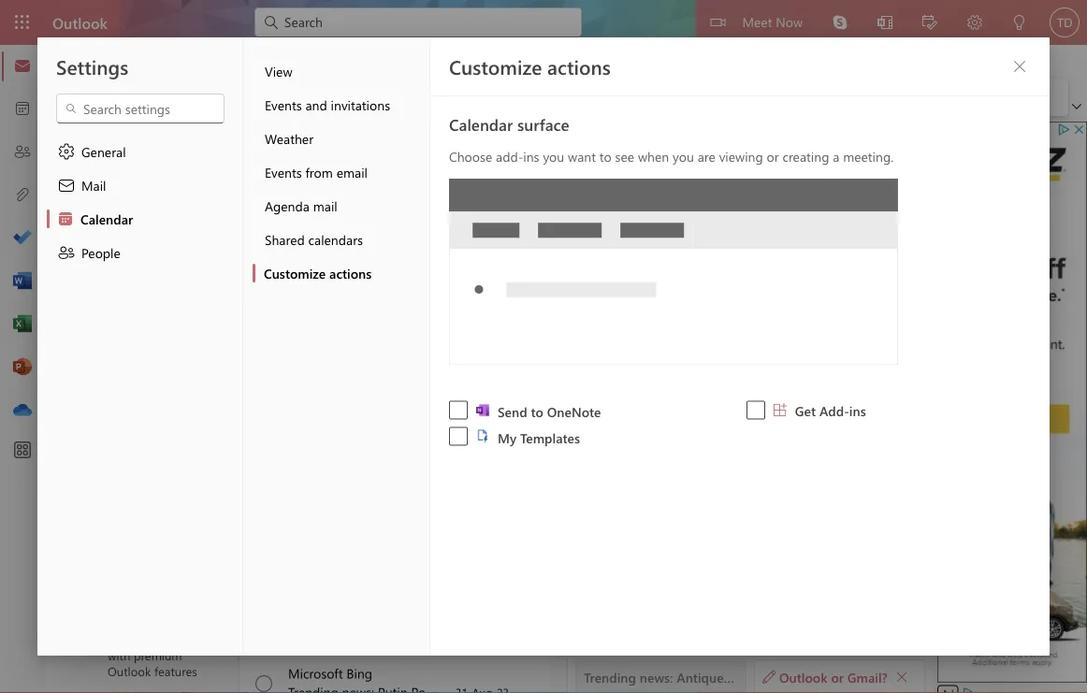 Task type: locate. For each thing, give the bounding box(es) containing it.
chrome
[[675, 340, 725, 358]]

email left with? in the right top of the page
[[734, 304, 770, 322]]

to
[[600, 148, 612, 165], [718, 304, 731, 322], [659, 340, 672, 358], [531, 403, 544, 420], [341, 422, 353, 439], [158, 616, 169, 632]]

0 vertical spatial 
[[1012, 59, 1027, 74]]

1 vertical spatial email
[[734, 304, 770, 322]]

calendar down  button
[[449, 113, 513, 135]]

actions inside 'tab panel'
[[548, 53, 611, 80]]


[[890, 240, 903, 254]]

 button
[[1005, 51, 1035, 81], [889, 664, 915, 690]]

1 vertical spatial news:
[[344, 497, 377, 515]]

microsoft bing for select a conversation checkbox
[[288, 251, 372, 269]]

application
[[0, 0, 1087, 693]]

0 vertical spatial news:
[[342, 270, 374, 287]]

2 events from the top
[[265, 163, 302, 181]]

0 vertical spatial  button
[[1005, 51, 1035, 81]]

23 down send
[[497, 423, 509, 438]]

help button
[[214, 45, 269, 74]]

and up inbox
[[305, 96, 327, 113]]

mail
[[81, 176, 106, 194]]

settings tab list
[[37, 37, 243, 656]]

0 horizontal spatial 
[[895, 670, 909, 684]]

people
[[81, 244, 121, 261]]

customize inside button
[[264, 264, 326, 282]]

-
[[455, 194, 461, 211]]

1  from the top
[[257, 138, 272, 153]]

0 vertical spatial trending
[[288, 270, 339, 287]]

use
[[434, 422, 454, 439]]

message list list box
[[240, 167, 723, 693]]

0 vertical spatial temu
[[288, 175, 320, 193]]

0 vertical spatial or
[[767, 148, 779, 165]]

0 vertical spatial 
[[255, 138, 272, 154]]

sep- inside updates to our terms of use 08-sep-23
[[473, 423, 497, 438]]


[[779, 144, 793, 159]]

1 vertical spatial 
[[257, 262, 272, 277]]

1 vertical spatial 23
[[497, 423, 509, 438]]

updates
[[288, 422, 337, 439]]

1 events from the top
[[265, 96, 302, 113]]

choose add-ins you want to see when you are viewing or creating a meeting.
[[449, 148, 894, 165]]

to right send
[[531, 403, 544, 420]]

trending down 'updates'
[[288, 497, 341, 515]]

1 vertical spatial 
[[255, 262, 272, 279]]

it
[[815, 322, 823, 340], [747, 340, 755, 358], [862, 340, 871, 358]]

microsoft
[[288, 251, 343, 269], [108, 631, 159, 648], [288, 665, 343, 682]]


[[924, 88, 942, 107]]

Select a conversation checkbox
[[243, 657, 288, 693]]

 button for basic text group
[[299, 84, 314, 110]]

way
[[874, 340, 899, 358]]

0 vertical spatial customize
[[449, 53, 542, 80]]

microsoft bing for  checkbox
[[288, 665, 372, 682]]

 button left set your advertising preferences 'image'
[[889, 664, 915, 690]]

2 tree from the top
[[68, 200, 204, 693]]

0 vertical spatial calendar
[[449, 113, 513, 135]]

microsoft for select a conversation checkbox
[[288, 251, 343, 269]]

1 trending from the top
[[288, 270, 339, 287]]

actions inside button
[[329, 264, 372, 282]]

dialog
[[0, 0, 1087, 693]]

1 bing from the top
[[347, 251, 372, 269]]

1 horizontal spatial  button
[[1005, 51, 1035, 81]]

0 horizontal spatial gmail?
[[587, 322, 633, 340]]


[[257, 138, 272, 153], [257, 262, 272, 277]]

1 horizontal spatial customize
[[449, 53, 542, 80]]

1 vertical spatial tree
[[68, 200, 204, 693]]

 right 
[[87, 173, 102, 188]]

 inside select a conversation checkbox
[[257, 262, 272, 277]]

0 horizontal spatial customize actions
[[264, 264, 372, 282]]

using
[[824, 340, 859, 358]]

 button down the message button
[[299, 84, 314, 110]]

0 vertical spatial microsoft bing
[[288, 251, 372, 269]]

more
[[689, 270, 719, 287], [692, 497, 723, 515]]

0 horizontal spatial calendar
[[80, 210, 133, 227]]

trending for trending news: antique singer sewing machine values & what… and more
[[288, 270, 339, 287]]

and right the from…
[[666, 497, 688, 515]]

1 horizontal spatial calendar
[[449, 113, 513, 135]]

meet
[[742, 13, 772, 30]]

 inside select a conversation checkbox
[[255, 262, 272, 279]]

 inside select all messages option
[[257, 138, 272, 153]]

3  from the top
[[255, 676, 272, 692]]

home button
[[93, 45, 156, 74]]

antique
[[378, 270, 423, 287]]

 left inbox
[[257, 138, 272, 153]]

2  from the top
[[257, 262, 272, 277]]

1 temu from the top
[[288, 175, 320, 193]]

0 vertical spatial and
[[305, 96, 327, 113]]

sep- right singer
[[474, 271, 497, 286]]

quiz
[[409, 346, 434, 363]]

 for select all messages option
[[255, 138, 272, 154]]

which
[[587, 304, 628, 322]]

2 vertical spatial or
[[831, 668, 844, 686]]

 outlook or gmail? 
[[763, 668, 909, 686]]

mail image
[[13, 57, 32, 76]]

 button left  "button"
[[358, 84, 373, 110]]

want
[[568, 148, 596, 165]]

premium outlook features
[[108, 647, 197, 679]]

email inside hey mike, which do you prefer to email with? outlook or gmail? i personally prefer gmail as it is connected to chrome so it makes for using it way easier.
[[734, 304, 770, 322]]

calendar for calendar
[[80, 210, 133, 227]]

ins right get
[[849, 402, 866, 419]]

outlook up 
[[52, 12, 108, 32]]

to left see
[[600, 148, 612, 165]]

1 horizontal spatial customize actions
[[449, 53, 611, 80]]

0 horizontal spatial  button
[[889, 664, 915, 690]]

1 vertical spatial bing
[[347, 665, 372, 682]]

sep- left my
[[473, 423, 497, 438]]

0 horizontal spatial ins
[[523, 148, 539, 165]]

1 vertical spatial or
[[866, 304, 879, 322]]

it left 'way'
[[862, 340, 871, 358]]

news: for should
[[344, 497, 377, 515]]

 down shared
[[255, 262, 272, 279]]

left-rail-appbar navigation
[[4, 45, 41, 432]]

you inside hey mike, which do you prefer to email with? outlook or gmail? i personally prefer gmail as it is connected to chrome so it makes for using it way easier.
[[651, 304, 674, 322]]

0 vertical spatial bing
[[347, 251, 372, 269]]

 get add-ins
[[774, 402, 866, 419]]

1 vertical spatial events
[[265, 163, 302, 181]]

application containing settings
[[0, 0, 1087, 693]]

is
[[826, 322, 837, 340]]

to do image
[[13, 229, 32, 248]]

and
[[305, 96, 327, 113], [664, 270, 686, 287], [666, 497, 688, 515]]

2  from the top
[[255, 262, 272, 279]]

1  from the top
[[255, 138, 272, 154]]

it right so
[[747, 340, 755, 358]]

features
[[154, 663, 197, 679]]


[[774, 403, 787, 416]]

0 horizontal spatial actions
[[329, 264, 372, 282]]

2 bing from the top
[[347, 665, 372, 682]]

customize actions up  "button"
[[449, 53, 611, 80]]

more down 'add a subject' text field
[[689, 270, 719, 287]]

1 horizontal spatial email
[[734, 304, 770, 322]]

help
[[228, 51, 255, 68]]

events up t
[[265, 163, 302, 181]]

or right viewing
[[767, 148, 779, 165]]

customize actions button
[[253, 256, 429, 290]]

 right 
[[797, 148, 808, 159]]

trending down shared calendars
[[288, 270, 339, 287]]

0 horizontal spatial customize
[[264, 264, 326, 282]]

1 horizontal spatial  button
[[299, 84, 314, 110]]

customize up  "button"
[[449, 53, 542, 80]]

excel image
[[13, 315, 32, 334]]

more right the from…
[[692, 497, 723, 515]]

1 vertical spatial ins
[[849, 402, 866, 419]]

news: for antique
[[342, 270, 374, 287]]

to left our
[[341, 422, 353, 439]]

from
[[305, 163, 333, 181]]

2 vertical spatial 
[[255, 676, 272, 692]]

outlook link
[[52, 0, 108, 45]]

mail
[[313, 197, 338, 214]]

customize actions down shared calendars
[[264, 264, 372, 282]]

1 vertical spatial microsoft bing
[[288, 665, 372, 682]]

microsoft bing
[[288, 251, 372, 269], [288, 665, 372, 682]]

 right features
[[255, 676, 272, 692]]

calendar surface
[[449, 113, 569, 135]]

tab list
[[93, 45, 643, 74]]

temu up agenda mail
[[288, 175, 320, 193]]

to up so
[[718, 304, 731, 322]]

outlook left features
[[108, 663, 151, 679]]

2 horizontal spatial or
[[866, 304, 879, 322]]

a
[[833, 148, 840, 165]]

0 horizontal spatial email
[[337, 163, 368, 181]]

calendar inside settings 'tab list'
[[80, 210, 133, 227]]

 inside select all messages option
[[255, 138, 272, 154]]

ad
[[468, 178, 480, 190]]

 button
[[418, 82, 456, 112]]

message list section
[[240, 120, 723, 693]]

1 vertical spatial gmail?
[[848, 668, 888, 686]]

to up the premium
[[158, 616, 169, 632]]

tree
[[68, 118, 204, 163], [68, 200, 204, 693]]

0 horizontal spatial  button
[[78, 163, 109, 197]]

 button inside folders tree item
[[78, 163, 109, 197]]

or right 
[[831, 668, 844, 686]]

surface
[[517, 113, 569, 135]]

0 horizontal spatial or
[[767, 148, 779, 165]]

 button right 
[[78, 163, 109, 197]]

format text button
[[413, 45, 507, 74]]


[[830, 144, 845, 159]]

now
[[776, 13, 803, 30]]

 inside folders tree item
[[87, 173, 102, 188]]

powerpoint image
[[13, 358, 32, 377]]

set your advertising preferences image
[[961, 686, 976, 693]]

prices
[[544, 194, 579, 211]]

and inside events and invitations button
[[305, 96, 327, 113]]

0 vertical spatial tree
[[68, 118, 204, 163]]

outlook up using
[[811, 304, 863, 322]]

document
[[0, 0, 1087, 693]]

14-
[[457, 271, 474, 286]]

temu for temu
[[288, 175, 320, 193]]

To text field
[[653, 189, 845, 214]]

prefer up chrome
[[677, 304, 715, 322]]

0 vertical spatial gmail?
[[587, 322, 633, 340]]

sep-
[[474, 271, 497, 286], [473, 423, 497, 438]]

events for events and invitations
[[265, 96, 302, 113]]

 down shared
[[257, 262, 272, 277]]

Select all messages checkbox
[[251, 133, 277, 159]]

1 vertical spatial actions
[[329, 264, 372, 282]]

onenote
[[547, 403, 601, 420]]

1 vertical spatial customize actions
[[264, 264, 372, 282]]

1 horizontal spatial 
[[1012, 59, 1027, 74]]

1 vertical spatial and
[[664, 270, 686, 287]]

 button
[[819, 137, 856, 167]]

 inside  outlook or gmail? 
[[895, 670, 909, 684]]

1 vertical spatial trending
[[288, 497, 341, 515]]

sincerely,
[[587, 395, 649, 413]]

1 vertical spatial microsoft
[[108, 631, 159, 648]]

more apps image
[[13, 442, 32, 460]]

and down 'add a subject' text field
[[664, 270, 686, 287]]

you right do
[[651, 304, 674, 322]]

to inside upgrade to microsoft 365 with
[[158, 616, 169, 632]]

calendar inside customize actions 'tab panel'
[[449, 113, 513, 135]]

0 vertical spatial actions
[[548, 53, 611, 80]]

1 vertical spatial customize
[[264, 264, 326, 282]]

calendar up "people"
[[80, 210, 133, 227]]

23 left machine
[[497, 271, 509, 286]]

or up 'way'
[[866, 304, 879, 322]]

1 vertical spatial 
[[895, 670, 909, 684]]

general
[[81, 143, 126, 160]]

document containing settings
[[0, 0, 1087, 693]]

makes
[[758, 340, 801, 358]]

news: left "should"
[[344, 497, 377, 515]]

events down view
[[265, 96, 302, 113]]

news: left 'antique'
[[342, 270, 374, 287]]

1 horizontal spatial actions
[[548, 53, 611, 80]]

 button right 'tags' group
[[1005, 51, 1035, 81]]

1 vertical spatial calendar
[[80, 210, 133, 227]]

events inside button
[[265, 96, 302, 113]]

2 microsoft bing from the top
[[288, 665, 372, 682]]

1 microsoft bing from the top
[[288, 251, 372, 269]]

bing for select a conversation checkbox
[[347, 251, 372, 269]]

0 vertical spatial microsoft
[[288, 251, 343, 269]]

get
[[795, 402, 816, 419]]

machine
[[512, 270, 562, 287]]

templates
[[520, 429, 580, 446]]

supreme
[[426, 497, 479, 515]]

insanely
[[464, 194, 513, 211]]

bing
[[347, 251, 372, 269], [347, 665, 372, 682]]

2 vertical spatial microsoft
[[288, 665, 343, 682]]

2 temu from the top
[[288, 194, 320, 211]]

add-
[[820, 402, 850, 419]]

events inside button
[[265, 163, 302, 181]]

 left inbox
[[255, 138, 272, 154]]

it left is
[[815, 322, 823, 340]]

with
[[108, 647, 130, 664]]

tab list containing home
[[93, 45, 643, 74]]

invitations
[[331, 96, 390, 113]]

2 trending from the top
[[288, 497, 341, 515]]

0 vertical spatial events
[[265, 96, 302, 113]]

email up clearance
[[337, 163, 368, 181]]

0 vertical spatial customize actions
[[449, 53, 611, 80]]

1 vertical spatial temu
[[288, 194, 320, 211]]

 button for folders tree item
[[78, 163, 109, 197]]

ins down surface
[[523, 148, 539, 165]]

trending news: antique singer sewing machine values & what… and more
[[288, 270, 719, 287]]

0 vertical spatial 
[[257, 138, 272, 153]]

0 horizontal spatial it
[[747, 340, 755, 358]]

temu down the events from email
[[288, 194, 320, 211]]

gmail
[[754, 322, 793, 340]]

tab list inside application
[[93, 45, 643, 74]]

you left want
[[543, 148, 564, 165]]

events and invitations button
[[253, 88, 429, 122]]

customize down shared
[[264, 264, 326, 282]]

1 horizontal spatial or
[[831, 668, 844, 686]]

agenda
[[265, 197, 310, 214]]

outlook right 
[[779, 668, 828, 686]]

1 vertical spatial sep-
[[473, 423, 497, 438]]

0 vertical spatial email
[[337, 163, 368, 181]]

mike,
[[615, 285, 649, 304]]



Task type: vqa. For each thing, say whether or not it's contained in the screenshot.


Task type: describe. For each thing, give the bounding box(es) containing it.
clearance
[[324, 194, 382, 211]]

 for select all messages option
[[257, 138, 272, 153]]

upgrade
[[108, 616, 154, 632]]

calendar image
[[13, 100, 32, 119]]

dialog containing settings
[[0, 0, 1087, 693]]

meeting.
[[843, 148, 894, 165]]

onedrive image
[[13, 401, 32, 420]]

draw
[[523, 51, 553, 68]]

legendary
[[288, 346, 349, 363]]

monsters
[[353, 346, 406, 363]]


[[56, 210, 75, 228]]

bing for  checkbox
[[347, 665, 372, 682]]

t
[[260, 185, 267, 202]]

terms
[[381, 422, 415, 439]]

Message body, press Alt+F10 to exit text field
[[587, 285, 903, 546]]

gmail? inside hey mike, which do you prefer to email with? outlook or gmail? i personally prefer gmail as it is connected to chrome so it makes for using it way easier.
[[587, 322, 633, 340]]

files image
[[13, 186, 32, 205]]

my templates
[[498, 429, 580, 446]]

settings heading
[[56, 53, 128, 80]]

of
[[418, 422, 430, 439]]

 button
[[493, 82, 531, 112]]

 button
[[866, 137, 903, 167]]

upgrade to microsoft 365 with
[[108, 616, 182, 664]]

see
[[615, 148, 634, 165]]

bcc button
[[875, 186, 905, 216]]

 inside button
[[1012, 59, 1027, 74]]

 filter
[[487, 137, 541, 156]]

customize inside 'tab panel'
[[449, 53, 542, 80]]

court
[[483, 497, 516, 515]]


[[428, 88, 446, 107]]

 button
[[914, 82, 952, 112]]

Add a subject text field
[[575, 232, 760, 262]]

2 horizontal spatial  button
[[358, 84, 373, 110]]

1 horizontal spatial gmail?
[[848, 668, 888, 686]]

folders
[[113, 170, 163, 190]]

you left are
[[673, 148, 694, 165]]

agenda mail button
[[253, 189, 429, 223]]

&
[[606, 270, 616, 287]]

microsoft inside upgrade to microsoft 365 with
[[108, 631, 159, 648]]


[[65, 102, 78, 115]]

connected
[[587, 340, 656, 358]]

disqualify
[[520, 497, 577, 515]]

temu image
[[248, 179, 278, 209]]

home
[[107, 51, 142, 68]]

bcc
[[881, 194, 898, 209]]

to right i
[[659, 340, 672, 358]]


[[57, 142, 76, 161]]

inbox
[[288, 134, 327, 154]]

personally
[[643, 322, 710, 340]]

outlook inside hey mike, which do you prefer to email with? outlook or gmail? i personally prefer gmail as it is connected to chrome so it makes for using it way easier.
[[811, 304, 863, 322]]

include group
[[768, 79, 906, 116]]

so
[[728, 340, 744, 358]]

0 vertical spatial more
[[689, 270, 719, 287]]

customize actions tab panel
[[430, 37, 1050, 656]]

text
[[472, 51, 493, 68]]

updates to our terms of use 08-sep-23
[[288, 422, 509, 439]]

at
[[836, 239, 846, 254]]

events from email button
[[253, 155, 429, 189]]

 for select a conversation checkbox
[[255, 262, 272, 279]]

 button inside customize actions 'tab panel'
[[1005, 51, 1035, 81]]

0 vertical spatial ins
[[523, 148, 539, 165]]

trump
[[581, 497, 619, 515]]

prefer left gmail
[[713, 322, 751, 340]]

send
[[498, 403, 527, 420]]

outlook inside premium outlook features
[[108, 663, 151, 679]]

outlook banner
[[0, 0, 1087, 45]]

events from email
[[265, 163, 368, 181]]

 button
[[456, 82, 493, 112]]

 
[[779, 144, 808, 159]]

events for events from email
[[265, 163, 302, 181]]

easier.
[[587, 358, 629, 377]]

do
[[631, 304, 648, 322]]

 for select a conversation checkbox
[[257, 262, 272, 277]]

1 horizontal spatial ins
[[849, 402, 866, 419]]

7:57
[[849, 239, 869, 254]]

format
[[427, 51, 468, 68]]

email inside button
[[337, 163, 368, 181]]

1 horizontal spatial it
[[815, 322, 823, 340]]

 button
[[149, 82, 186, 112]]


[[961, 88, 980, 107]]


[[711, 15, 726, 30]]

2 vertical spatial and
[[666, 497, 688, 515]]

hey mike, which do you prefer to email with? outlook or gmail? i personally prefer gmail as it is connected to chrome so it makes for using it way easier.
[[587, 285, 899, 377]]

as
[[796, 322, 812, 340]]

draft saved at 7:57 am 
[[777, 239, 903, 254]]

microsoft for  checkbox
[[288, 665, 343, 682]]


[[57, 243, 76, 262]]

1 vertical spatial  button
[[889, 664, 915, 690]]

 inside  
[[797, 148, 808, 159]]

shared calendars
[[265, 231, 363, 248]]

0 vertical spatial sep-
[[474, 271, 497, 286]]

my
[[498, 429, 517, 446]]

temu for temu clearance only today - insanely low prices
[[288, 194, 320, 211]]

message
[[284, 51, 336, 68]]

or inside customize actions 'tab panel'
[[767, 148, 779, 165]]

trending for trending news: should supreme court disqualify trump from… and more
[[288, 497, 341, 515]]

customize actions inside button
[[264, 264, 372, 282]]

1 tree from the top
[[68, 118, 204, 163]]

Select a conversation checkbox
[[243, 243, 288, 284]]

low
[[516, 194, 541, 211]]


[[390, 88, 409, 107]]

reading pane main content
[[568, 117, 933, 693]]

calendar for calendar surface
[[449, 113, 513, 135]]

weather button
[[253, 122, 429, 155]]


[[465, 88, 484, 107]]

creating
[[783, 148, 829, 165]]

customize actions inside 'tab panel'
[[449, 53, 611, 80]]

i
[[636, 322, 640, 340]]

Search settings search field
[[78, 99, 205, 118]]

draft
[[777, 239, 802, 254]]

temu clearance only today - insanely low prices
[[288, 194, 579, 211]]

clipboard group
[[57, 79, 186, 116]]

weather
[[265, 130, 314, 147]]

basic text group
[[195, 79, 706, 116]]

or inside hey mike, which do you prefer to email with? outlook or gmail? i personally prefer gmail as it is connected to chrome so it makes for using it way easier.
[[866, 304, 879, 322]]

2 horizontal spatial it
[[862, 340, 871, 358]]

 down the message button
[[301, 92, 313, 103]]

people image
[[13, 143, 32, 162]]

tags group
[[914, 79, 989, 116]]

format text
[[427, 51, 493, 68]]

folders tree item
[[68, 163, 204, 200]]

23 inside updates to our terms of use 08-sep-23
[[497, 423, 509, 438]]

0 vertical spatial 23
[[497, 271, 509, 286]]

sincerely, test
[[587, 395, 649, 434]]

08-
[[456, 423, 473, 438]]

for
[[804, 340, 821, 358]]

1 vertical spatial more
[[692, 497, 723, 515]]

settings
[[56, 53, 128, 80]]


[[877, 144, 892, 159]]


[[502, 88, 521, 107]]

word image
[[13, 272, 32, 291]]

tree containing 
[[68, 200, 204, 693]]

outlook inside banner
[[52, 12, 108, 32]]

when
[[638, 148, 669, 165]]


[[763, 670, 776, 684]]

 inside checkbox
[[255, 676, 272, 692]]

send to onenote
[[498, 403, 601, 420]]

view button
[[253, 54, 429, 88]]

 left  "button"
[[360, 92, 371, 103]]

premium
[[134, 647, 182, 664]]


[[487, 138, 506, 156]]

values
[[565, 270, 602, 287]]

to inside message list list box
[[341, 422, 353, 439]]

hey
[[587, 285, 612, 304]]

customize actions heading
[[449, 53, 611, 80]]



